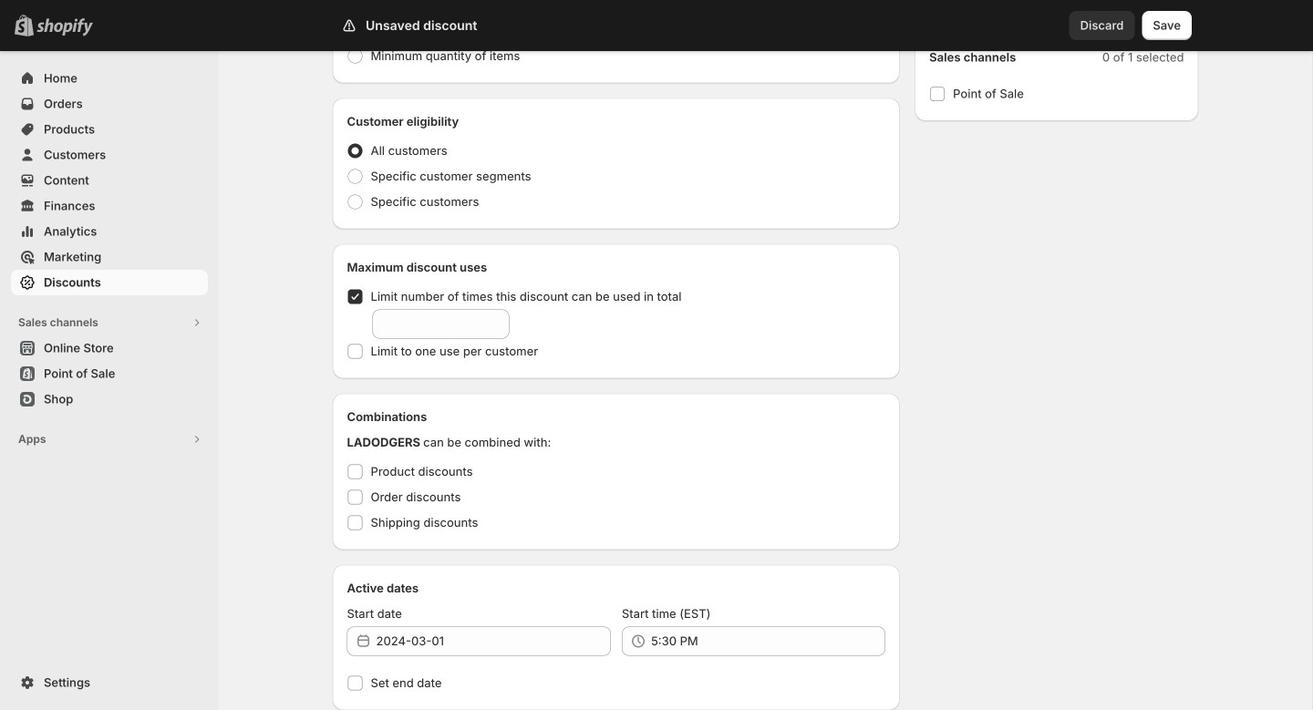 Task type: vqa. For each thing, say whether or not it's contained in the screenshot.
'Paragraph' dropdown button to the middle
no



Task type: locate. For each thing, give the bounding box(es) containing it.
None text field
[[373, 310, 509, 339]]

YYYY-MM-DD text field
[[376, 627, 611, 656]]

shopify image
[[36, 18, 93, 36]]



Task type: describe. For each thing, give the bounding box(es) containing it.
Enter time text field
[[651, 627, 886, 656]]



